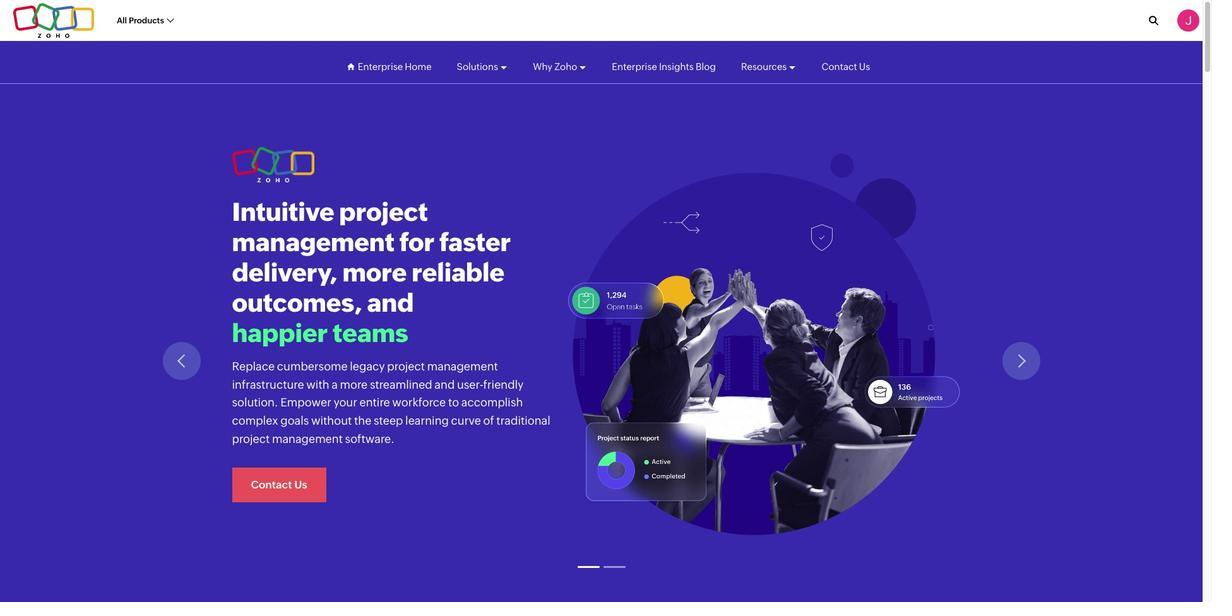 Task type: describe. For each thing, give the bounding box(es) containing it.
enterprise insights blog link
[[612, 50, 716, 84]]

with
[[306, 378, 329, 391]]

all products link
[[117, 9, 173, 32]]

faster
[[439, 228, 511, 257]]

enterprise insights blog
[[612, 61, 716, 72]]

previous button
[[163, 342, 215, 380]]

enterprise for enterprise insights blog
[[612, 61, 657, 72]]

infrastructure
[[232, 378, 304, 391]]

zoho enterprise image
[[232, 147, 314, 182]]

and inside intuitive project management for faster delivery, more reliable outcomes, and happier teams
[[367, 288, 414, 317]]

user-
[[457, 378, 483, 391]]

replace
[[232, 360, 275, 373]]

legacy
[[350, 360, 385, 373]]

1 horizontal spatial us
[[859, 61, 870, 72]]

resources
[[741, 61, 787, 72]]

more inside the replace cumbersome legacy project management infrastructure with a more streamlined and user-friendly solution. empower your entire workforce to accomplish complex goals without the steep learning curve of traditional project management software.
[[340, 378, 368, 391]]

empower
[[280, 396, 331, 409]]

enterprise home link
[[358, 50, 432, 84]]

previous
[[181, 361, 215, 371]]

1 vertical spatial us
[[294, 478, 307, 491]]

of
[[483, 414, 494, 428]]

2 vertical spatial project
[[232, 432, 270, 446]]

home
[[405, 61, 432, 72]]

why
[[533, 61, 553, 72]]

complex
[[232, 414, 278, 428]]

insights
[[659, 61, 694, 72]]

steep
[[374, 414, 403, 428]]

2 vertical spatial management
[[272, 432, 343, 446]]

the
[[354, 414, 371, 428]]

1 horizontal spatial contact us
[[822, 61, 870, 72]]

1 vertical spatial project
[[387, 360, 425, 373]]

a
[[332, 378, 338, 391]]

zoho
[[554, 61, 577, 72]]

all products
[[117, 16, 164, 25]]

software.
[[345, 432, 395, 446]]

cumbersome
[[277, 360, 348, 373]]

management inside intuitive project management for faster delivery, more reliable outcomes, and happier teams
[[232, 228, 395, 257]]

learning
[[405, 414, 449, 428]]



Task type: locate. For each thing, give the bounding box(es) containing it.
to
[[448, 396, 459, 409]]

and up teams
[[367, 288, 414, 317]]

solution.
[[232, 396, 278, 409]]

all
[[117, 16, 127, 25]]

0 horizontal spatial contact us
[[251, 478, 307, 491]]

0 horizontal spatial and
[[367, 288, 414, 317]]

your
[[334, 396, 357, 409]]

next
[[1021, 361, 1039, 371]]

replace cumbersome legacy project management infrastructure with a more streamlined and user-friendly solution. empower your entire workforce to accomplish complex goals without the steep learning curve of traditional project management software.
[[232, 360, 550, 446]]

contact
[[822, 61, 857, 72], [251, 478, 292, 491]]

0 horizontal spatial contact
[[251, 478, 292, 491]]

project
[[339, 198, 428, 227], [387, 360, 425, 373], [232, 432, 270, 446]]

james peterson image
[[1177, 9, 1199, 32]]

0 vertical spatial management
[[232, 228, 395, 257]]

management down goals on the bottom
[[272, 432, 343, 446]]

enterprise home
[[358, 61, 432, 72]]

and up to
[[435, 378, 455, 391]]

project inside intuitive project management for faster delivery, more reliable outcomes, and happier teams
[[339, 198, 428, 227]]

project up streamlined
[[387, 360, 425, 373]]

happier
[[232, 319, 328, 348]]

0 vertical spatial contact
[[822, 61, 857, 72]]

solutions
[[457, 61, 498, 72]]

traditional
[[496, 414, 550, 428]]

reliable
[[412, 258, 504, 287]]

and
[[367, 288, 414, 317], [435, 378, 455, 391]]

more inside intuitive project management for faster delivery, more reliable outcomes, and happier teams
[[342, 258, 407, 287]]

0 vertical spatial and
[[367, 288, 414, 317]]

1 horizontal spatial contact
[[822, 61, 857, 72]]

contact inside 'contact us' link
[[822, 61, 857, 72]]

1 enterprise from the left
[[358, 61, 403, 72]]

0 vertical spatial us
[[859, 61, 870, 72]]

workforce
[[392, 396, 446, 409]]

more down for
[[342, 258, 407, 287]]

why zoho
[[533, 61, 577, 72]]

management
[[232, 228, 395, 257], [427, 360, 498, 373], [272, 432, 343, 446]]

contact us link
[[822, 50, 870, 84]]

intuitive project management for faster delivery, more reliable outcomes, and happier teams
[[232, 198, 511, 348]]

1 vertical spatial and
[[435, 378, 455, 391]]

1 horizontal spatial and
[[435, 378, 455, 391]]

management up user-
[[427, 360, 498, 373]]

for
[[399, 228, 435, 257]]

without
[[311, 414, 352, 428]]

1 horizontal spatial enterprise
[[612, 61, 657, 72]]

blog
[[696, 61, 716, 72]]

management up delivery, on the top
[[232, 228, 395, 257]]

0 horizontal spatial enterprise
[[358, 61, 403, 72]]

and inside the replace cumbersome legacy project management infrastructure with a more streamlined and user-friendly solution. empower your entire workforce to accomplish complex goals without the steep learning curve of traditional project management software.
[[435, 378, 455, 391]]

curve
[[451, 414, 481, 428]]

0 vertical spatial more
[[342, 258, 407, 287]]

teams
[[333, 319, 408, 348]]

1 vertical spatial management
[[427, 360, 498, 373]]

intuitive project management for faster delivery image
[[564, 149, 968, 546]]

contact us
[[822, 61, 870, 72], [251, 478, 307, 491]]

1 vertical spatial contact
[[251, 478, 292, 491]]

project up for
[[339, 198, 428, 227]]

0 vertical spatial contact us
[[822, 61, 870, 72]]

1 vertical spatial contact us
[[251, 478, 307, 491]]

more right a
[[340, 378, 368, 391]]

1 vertical spatial more
[[340, 378, 368, 391]]

accomplish
[[461, 396, 523, 409]]

streamlined
[[370, 378, 432, 391]]

intuitive
[[232, 198, 334, 227]]

more
[[342, 258, 407, 287], [340, 378, 368, 391]]

outcomes,
[[232, 288, 362, 317]]

tab list
[[232, 557, 971, 573]]

products
[[129, 16, 164, 25]]

0 vertical spatial project
[[339, 198, 428, 227]]

us
[[859, 61, 870, 72], [294, 478, 307, 491]]

next button
[[1002, 342, 1040, 380]]

enterprise
[[358, 61, 403, 72], [612, 61, 657, 72]]

project down complex
[[232, 432, 270, 446]]

0 horizontal spatial us
[[294, 478, 307, 491]]

enterprise inside 'link'
[[358, 61, 403, 72]]

entire
[[360, 396, 390, 409]]

enterprise left home
[[358, 61, 403, 72]]

goals
[[280, 414, 309, 428]]

enterprise left insights at the top right of the page
[[612, 61, 657, 72]]

delivery,
[[232, 258, 338, 287]]

friendly
[[483, 378, 524, 391]]

enterprise for enterprise home
[[358, 61, 403, 72]]

2 enterprise from the left
[[612, 61, 657, 72]]



Task type: vqa. For each thing, say whether or not it's contained in the screenshot.
Connect
no



